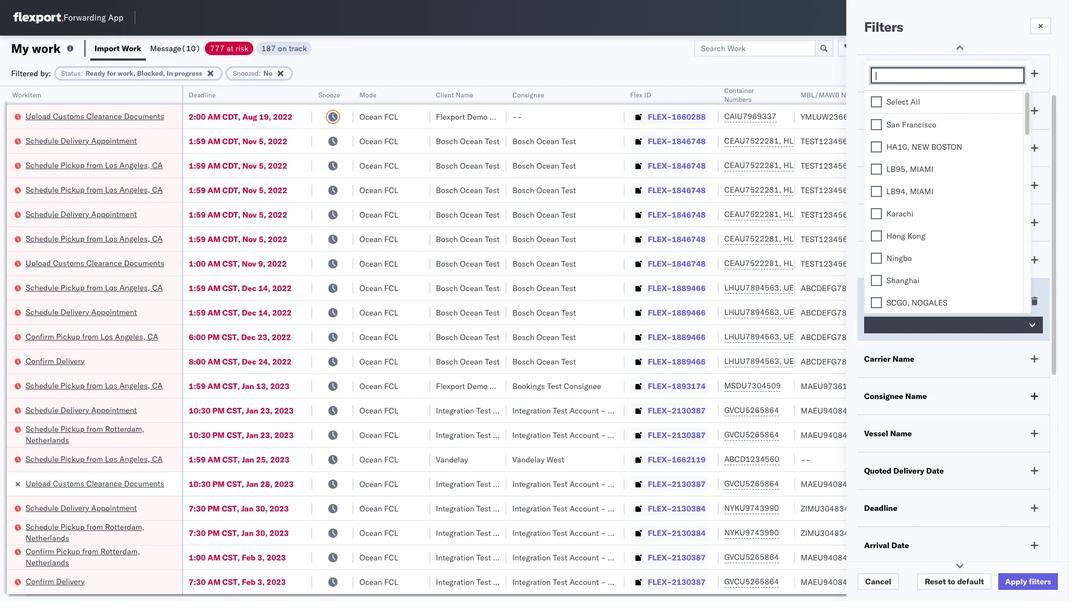 Task type: vqa. For each thing, say whether or not it's contained in the screenshot.
8,'s Sep
no



Task type: locate. For each thing, give the bounding box(es) containing it.
0 vertical spatial nyku9743990
[[725, 504, 780, 514]]

schedule pickup from los angeles, ca button
[[26, 160, 163, 172], [26, 184, 163, 196], [26, 233, 163, 245], [26, 282, 163, 295], [26, 380, 163, 393], [26, 454, 163, 466]]

mode
[[360, 91, 377, 99], [865, 106, 886, 116]]

1:00 am cst, nov 9, 2022
[[189, 259, 287, 269]]

7:30 down 10:30 pm cst, jan 28, 2023
[[189, 504, 206, 514]]

2 schedule delivery appointment link from the top
[[26, 209, 137, 220]]

0 vertical spatial gaurav
[[949, 112, 974, 122]]

0 vertical spatial date
[[927, 466, 945, 476]]

cst, up 10:30 pm cst, jan 28, 2023
[[223, 455, 240, 465]]

2 flex-1889466 from the top
[[648, 308, 706, 318]]

1 hlxu6269489, from the top
[[784, 136, 841, 146]]

0 horizontal spatial snoozed
[[233, 69, 259, 77]]

gaurav for test123456
[[949, 136, 974, 146]]

angeles, for sixth 'schedule pickup from los angeles, ca' link
[[120, 454, 150, 464]]

resize handle column header for deadline button on the top
[[300, 86, 313, 602]]

pickup for confirm pickup from los angeles, ca button
[[56, 332, 80, 342]]

1 vertical spatial arrival
[[865, 541, 890, 551]]

netherlands
[[26, 436, 69, 446], [26, 534, 69, 544], [26, 558, 69, 568]]

5 appointment from the top
[[91, 504, 137, 514]]

cst,
[[223, 259, 240, 269], [223, 283, 240, 293], [223, 308, 240, 318], [222, 332, 239, 342], [223, 357, 240, 367], [223, 381, 240, 391], [227, 406, 244, 416], [227, 431, 244, 441], [223, 455, 240, 465], [227, 480, 244, 490], [222, 504, 239, 514], [222, 529, 239, 539], [223, 553, 240, 563], [223, 578, 240, 588]]

jan down '13,'
[[246, 406, 259, 416]]

mode down mbl/mawb numbers button
[[865, 106, 886, 116]]

hlxu8034992 up final
[[843, 234, 898, 244]]

2023 right the 28, on the left of the page
[[275, 480, 294, 490]]

deadline up 2:00 at the top of the page
[[189, 91, 216, 99]]

batch
[[1007, 43, 1029, 53]]

pm down 10:30 pm cst, jan 28, 2023
[[208, 504, 220, 514]]

3, for 1:00 am cst, feb 3, 2023
[[258, 553, 265, 563]]

pm for schedule delivery appointment link corresponding to 10:30 pm cst, jan 23, 2023
[[213, 406, 225, 416]]

gvcu5265864 for confirm pickup from rotterdam, netherlands
[[725, 553, 780, 563]]

confirm delivery for 8:00 am cst, dec 24, 2022
[[26, 356, 85, 366]]

abcdefg78456546 down terminal
[[801, 308, 876, 318]]

flex-1893174
[[648, 381, 706, 391]]

hlxu8034992 down lb95,
[[843, 185, 898, 195]]

reset to default
[[926, 577, 985, 587]]

account
[[570, 406, 599, 416], [570, 431, 599, 441], [570, 480, 599, 490], [570, 504, 599, 514], [570, 529, 599, 539], [570, 553, 599, 563], [570, 578, 599, 588]]

-- right abcd1234560
[[801, 455, 811, 465]]

10:30 down the 1:59 am cst, jan 25, 2023
[[189, 480, 211, 490]]

jaehyung choi - test origin agent
[[949, 406, 1070, 416]]

jawla for ymluw236679313
[[976, 112, 995, 122]]

gaurav for ymluw236679313
[[949, 112, 974, 122]]

numbers inside container numbers
[[725, 95, 752, 104]]

numbers for mbl/mawb numbers
[[842, 91, 869, 99]]

hlxu8034992 down departure at the right top of the page
[[843, 210, 898, 220]]

0 vertical spatial port
[[905, 181, 921, 191]]

1:59 am cst, dec 14, 2022 up 6:00 pm cst, dec 23, 2022
[[189, 308, 292, 318]]

1 vertical spatial 7:30
[[189, 529, 206, 539]]

4 schedule pickup from los angeles, ca from the top
[[26, 283, 163, 293]]

2 vertical spatial upload customs clearance documents link
[[26, 478, 164, 490]]

15 fcl from the top
[[385, 455, 399, 465]]

dec up 8:00 am cst, dec 24, 2022
[[241, 332, 256, 342]]

0 vertical spatial schedule pickup from rotterdam, netherlands
[[26, 424, 145, 446]]

2130387 for confirm delivery
[[672, 578, 706, 588]]

3 flex-1846748 from the top
[[648, 185, 706, 195]]

1 vertical spatial schedule pickup from rotterdam, netherlands link
[[26, 522, 168, 544]]

miami
[[911, 164, 934, 174], [911, 187, 934, 197]]

schedule pickup from rotterdam, netherlands button
[[26, 424, 168, 447], [26, 522, 168, 545]]

consignee inside button
[[513, 91, 545, 99]]

bookings test consignee
[[513, 381, 602, 391]]

consignee
[[513, 91, 545, 99], [490, 112, 528, 122], [490, 381, 528, 391], [564, 381, 602, 391], [865, 392, 904, 402]]

10:30 up the 1:59 am cst, jan 25, 2023
[[189, 431, 211, 441]]

confirm inside confirm pickup from rotterdam, netherlands
[[26, 547, 54, 557]]

omkar savant
[[949, 332, 998, 342]]

10:30 pm cst, jan 23, 2023 up the 1:59 am cst, jan 25, 2023
[[189, 431, 294, 441]]

uetu5238478
[[784, 283, 839, 293], [784, 308, 839, 318], [784, 332, 839, 342], [784, 357, 839, 367]]

23, up 24,
[[258, 332, 270, 342]]

flex-1660288
[[648, 112, 706, 122]]

2023 up the 1:59 am cst, jan 25, 2023
[[275, 431, 294, 441]]

1 vertical spatial nyku9743990
[[725, 528, 780, 538]]

Search Shipments (/) text field
[[857, 9, 964, 26]]

25,
[[256, 455, 268, 465]]

cst, down the 1:00 am cst, nov 9, 2022
[[223, 283, 240, 293]]

1 vertical spatial documents
[[124, 258, 164, 268]]

demo down client name button
[[467, 112, 488, 122]]

: left ready
[[81, 69, 83, 77]]

port
[[905, 181, 921, 191], [892, 218, 908, 228], [885, 255, 901, 265]]

1 vertical spatial gaurav
[[949, 136, 974, 146]]

Search Work text field
[[695, 40, 816, 57]]

3 abcdefg78456546 from the top
[[801, 332, 876, 342]]

0 vertical spatial confirm delivery button
[[26, 356, 85, 368]]

5 resize handle column header from the left
[[494, 86, 507, 602]]

action
[[1031, 43, 1055, 53]]

2 vertical spatial netherlands
[[26, 558, 69, 568]]

in
[[167, 69, 173, 77]]

0 vertical spatial 23,
[[258, 332, 270, 342]]

file exception button
[[862, 40, 939, 57], [862, 40, 939, 57]]

hlxu8034992 up departure at the right top of the page
[[843, 160, 898, 171]]

9,
[[258, 259, 266, 269]]

1 vertical spatial confirm delivery
[[26, 577, 85, 587]]

2023 down 1:00 am cst, feb 3, 2023
[[267, 578, 286, 588]]

1 vertical spatial customs
[[53, 258, 84, 268]]

list box
[[865, 91, 1024, 602]]

2 schedule pickup from rotterdam, netherlands link from the top
[[26, 522, 168, 544]]

3 schedule delivery appointment button from the top
[[26, 307, 137, 319]]

1 schedule from the top
[[26, 136, 59, 146]]

lhuu7894563, for confirm delivery
[[725, 357, 782, 367]]

1 vertical spatial demo
[[467, 381, 488, 391]]

8:00
[[189, 357, 206, 367]]

13,
[[256, 381, 268, 391]]

6:00
[[189, 332, 206, 342]]

dec down the 1:00 am cst, nov 9, 2022
[[242, 283, 257, 293]]

angeles, for 5th 'schedule pickup from los angeles, ca' link
[[120, 381, 150, 391]]

1 horizontal spatial snoozed
[[865, 69, 896, 79]]

0 vertical spatial upload customs clearance documents link
[[26, 111, 164, 122]]

1 feb from the top
[[242, 553, 256, 563]]

0 horizontal spatial :
[[81, 69, 83, 77]]

angeles, inside confirm pickup from los angeles, ca 'link'
[[115, 332, 146, 342]]

ca inside 'link'
[[148, 332, 158, 342]]

snoozed
[[865, 69, 896, 79], [233, 69, 259, 77]]

rotterdam, for 10:30 pm cst, jan 23, 2023
[[105, 424, 145, 434]]

boston
[[932, 142, 963, 152]]

30, up 1:00 am cst, feb 3, 2023
[[256, 529, 268, 539]]

7:30 pm cst, jan 30, 2023
[[189, 504, 289, 514], [189, 529, 289, 539]]

1 vertical spatial jawla
[[976, 136, 995, 146]]

flex-2130387 for schedule delivery appointment
[[648, 406, 706, 416]]

jawla for test123456
[[976, 136, 995, 146]]

arrival up hong
[[865, 218, 890, 228]]

1 vertical spatial flex-2130384
[[648, 529, 706, 539]]

lhuu7894563, for schedule delivery appointment
[[725, 308, 782, 318]]

10:30 down the 1:59 am cst, jan 13, 2023
[[189, 406, 211, 416]]

arrival up cancel button on the right bottom
[[865, 541, 890, 551]]

777 at risk
[[210, 43, 249, 53]]

pickup inside 'link'
[[56, 332, 80, 342]]

resize handle column header
[[169, 86, 182, 602], [300, 86, 313, 602], [341, 86, 354, 602], [417, 86, 431, 602], [494, 86, 507, 602], [612, 86, 625, 602], [706, 86, 719, 602], [782, 86, 796, 602], [930, 86, 943, 602], [1006, 86, 1020, 602], [1042, 86, 1055, 602]]

1 vertical spatial 7:30 pm cst, jan 30, 2023
[[189, 529, 289, 539]]

13 schedule from the top
[[26, 522, 59, 532]]

5 schedule from the top
[[26, 234, 59, 244]]

: left no
[[259, 69, 261, 77]]

2 vertical spatial upload
[[26, 479, 51, 489]]

2 arrival from the top
[[865, 541, 890, 551]]

5, for sixth 'schedule pickup from los angeles, ca' link from the bottom
[[259, 161, 266, 171]]

3 7:30 from the top
[[189, 578, 206, 588]]

0 vertical spatial client name
[[436, 91, 474, 99]]

netherlands for 10:30 pm cst, jan 23, 2023
[[26, 436, 69, 446]]

arrival for arrival date
[[865, 541, 890, 551]]

7 schedule from the top
[[26, 307, 59, 317]]

on
[[278, 43, 287, 53]]

cst, down 1:00 am cst, feb 3, 2023
[[223, 578, 240, 588]]

schedule delivery appointment
[[26, 136, 137, 146], [26, 209, 137, 219], [26, 307, 137, 317], [26, 405, 137, 415], [26, 504, 137, 514]]

1:00 am cst, feb 3, 2023
[[189, 553, 286, 563]]

1 vertical spatial 30,
[[256, 529, 268, 539]]

1 horizontal spatial --
[[801, 455, 811, 465]]

snoozed for snoozed
[[865, 69, 896, 79]]

confirm delivery button for 8:00 am cst, dec 24, 2022
[[26, 356, 85, 368]]

10 resize handle column header from the left
[[1006, 86, 1020, 602]]

flex-1846748 for fifth 'schedule pickup from los angeles, ca' link from the bottom
[[648, 185, 706, 195]]

7 1:59 from the top
[[189, 308, 206, 318]]

1 vertical spatial upload customs clearance documents button
[[26, 258, 164, 270]]

5 1:59 am cdt, nov 5, 2022 from the top
[[189, 234, 288, 244]]

4 maeu9408431 from the top
[[801, 553, 858, 563]]

10:30 pm cst, jan 23, 2023 down the 1:59 am cst, jan 13, 2023
[[189, 406, 294, 416]]

test123456 for 4th 'schedule pickup from los angeles, ca' link from the bottom of the page
[[801, 234, 848, 244]]

0 vertical spatial upload
[[26, 111, 51, 121]]

2 7:30 from the top
[[189, 529, 206, 539]]

-- down "consignee" button
[[513, 112, 522, 122]]

confirm delivery down confirm pickup from los angeles, ca button
[[26, 356, 85, 366]]

0 vertical spatial deadline
[[189, 91, 216, 99]]

5 karl from the top
[[608, 529, 623, 539]]

4 schedule from the top
[[26, 209, 59, 219]]

numbers down container on the top of the page
[[725, 95, 752, 104]]

1 horizontal spatial date
[[927, 466, 945, 476]]

1 vertical spatial flexport
[[436, 381, 465, 391]]

mode right snooze
[[360, 91, 377, 99]]

6 flex- from the top
[[648, 234, 672, 244]]

from inside confirm pickup from rotterdam, netherlands
[[82, 547, 99, 557]]

dec for schedule delivery appointment
[[242, 308, 257, 318]]

14, down 9,
[[259, 283, 271, 293]]

1 integration from the top
[[513, 406, 551, 416]]

schedule delivery appointment button for 1:59 am cst, dec 14, 2022
[[26, 307, 137, 319]]

flexport
[[436, 112, 465, 122], [436, 381, 465, 391]]

netherlands inside confirm pickup from rotterdam, netherlands
[[26, 558, 69, 568]]

deadline inside button
[[189, 91, 216, 99]]

los
[[105, 160, 118, 170], [105, 185, 118, 195], [105, 234, 118, 244], [105, 283, 118, 293], [101, 332, 113, 342], [105, 381, 118, 391], [105, 454, 118, 464]]

flex-1660288 button
[[631, 109, 709, 125], [631, 109, 709, 125]]

snoozed down file
[[865, 69, 896, 79]]

0 vertical spatial demo
[[467, 112, 488, 122]]

1:59 am cdt, nov 5, 2022 for sixth 'schedule pickup from los angeles, ca' link from the bottom
[[189, 161, 288, 171]]

2 abcdefg78456546 from the top
[[801, 308, 876, 318]]

1 horizontal spatial numbers
[[842, 91, 869, 99]]

1 vertical spatial mode
[[865, 106, 886, 116]]

7:30 pm cst, jan 30, 2023 down 10:30 pm cst, jan 28, 2023
[[189, 504, 289, 514]]

2 jawla from the top
[[976, 136, 995, 146]]

pm up the 1:59 am cst, jan 25, 2023
[[213, 431, 225, 441]]

0 vertical spatial 1:00
[[189, 259, 206, 269]]

1 vertical spatial rotterdam,
[[105, 522, 145, 532]]

2 schedule delivery appointment from the top
[[26, 209, 137, 219]]

pm up 1:00 am cst, feb 3, 2023
[[208, 529, 220, 539]]

demo left bookings
[[467, 381, 488, 391]]

angeles, for 4th 'schedule pickup from los angeles, ca' link from the bottom of the page
[[120, 234, 150, 244]]

30,
[[256, 504, 268, 514], [256, 529, 268, 539]]

flex-1662119 button
[[631, 452, 709, 468], [631, 452, 709, 468]]

feb down 1:00 am cst, feb 3, 2023
[[242, 578, 256, 588]]

1 1:59 am cdt, nov 5, 2022 from the top
[[189, 136, 288, 146]]

1 vertical spatial gaurav jawla
[[949, 136, 995, 146]]

flex-1846748 for 4th 'schedule pickup from los angeles, ca' link from the bottom of the page
[[648, 234, 706, 244]]

1 vertical spatial clearance
[[86, 258, 122, 268]]

gaurav jawla for test123456
[[949, 136, 995, 146]]

0 vertical spatial 7:30
[[189, 504, 206, 514]]

feb up the 7:30 am cst, feb 3, 2023
[[242, 553, 256, 563]]

2 documents from the top
[[124, 258, 164, 268]]

18 fcl from the top
[[385, 529, 399, 539]]

0 vertical spatial netherlands
[[26, 436, 69, 446]]

2 test123456 from the top
[[801, 161, 848, 171]]

pm down the 1:59 am cst, jan 25, 2023
[[213, 480, 225, 490]]

confirm for 8:00
[[26, 356, 54, 366]]

1 am from the top
[[208, 112, 221, 122]]

0 vertical spatial upload customs clearance documents
[[26, 111, 164, 121]]

0 horizontal spatial deadline
[[189, 91, 216, 99]]

cst, up 1:00 am cst, feb 3, 2023
[[222, 529, 239, 539]]

schedule delivery appointment link for 1:59 am cdt, nov 5, 2022
[[26, 209, 137, 220]]

0 vertical spatial 7:30 pm cst, jan 30, 2023
[[189, 504, 289, 514]]

0 vertical spatial arrival
[[865, 218, 890, 228]]

los for third 'schedule pickup from los angeles, ca' link from the bottom
[[105, 283, 118, 293]]

2 upload from the top
[[26, 258, 51, 268]]

pm right 6:00
[[208, 332, 220, 342]]

client name inside button
[[436, 91, 474, 99]]

confirm pickup from rotterdam, netherlands button
[[26, 546, 168, 570]]

5 fcl from the top
[[385, 210, 399, 220]]

0 vertical spatial confirm delivery link
[[26, 356, 85, 367]]

gaurav jawla for ymluw236679313
[[949, 112, 995, 122]]

2 vertical spatial 23,
[[261, 431, 273, 441]]

23, down '13,'
[[261, 406, 273, 416]]

3, down 1:00 am cst, feb 3, 2023
[[258, 578, 265, 588]]

2 vertical spatial rotterdam,
[[101, 547, 140, 557]]

0 vertical spatial upload customs clearance documents button
[[26, 111, 164, 123]]

0 vertical spatial documents
[[124, 111, 164, 121]]

1 vertical spatial confirm delivery link
[[26, 577, 85, 588]]

2 karl from the top
[[608, 431, 623, 441]]

jan down 10:30 pm cst, jan 28, 2023
[[241, 504, 254, 514]]

14, up 6:00 pm cst, dec 23, 2022
[[259, 308, 271, 318]]

14, for schedule delivery appointment
[[259, 308, 271, 318]]

14,
[[259, 283, 271, 293], [259, 308, 271, 318]]

from inside 'link'
[[82, 332, 99, 342]]

rotterdam,
[[105, 424, 145, 434], [105, 522, 145, 532], [101, 547, 140, 557]]

hlxu8034992
[[843, 136, 898, 146], [843, 160, 898, 171], [843, 185, 898, 195], [843, 210, 898, 220], [843, 234, 898, 244], [843, 259, 898, 269]]

1 vertical spatial client name
[[865, 143, 911, 153]]

mbl/mawb numbers button
[[796, 89, 932, 100]]

ha10,
[[887, 142, 910, 152]]

7:30 down 1:00 am cst, feb 3, 2023
[[189, 578, 206, 588]]

port for final port
[[885, 255, 901, 265]]

from for 4th 'schedule pickup from los angeles, ca' link from the bottom of the page
[[87, 234, 103, 244]]

miami down new
[[911, 164, 934, 174]]

0 horizontal spatial numbers
[[725, 95, 752, 104]]

test123456
[[801, 136, 848, 146], [801, 161, 848, 171], [801, 185, 848, 195], [801, 210, 848, 220], [801, 234, 848, 244], [801, 259, 848, 269]]

confirm delivery link down confirm pickup from rotterdam, netherlands
[[26, 577, 85, 588]]

los inside confirm pickup from los angeles, ca 'link'
[[101, 332, 113, 342]]

hlxu6269489,
[[784, 136, 841, 146], [784, 160, 841, 171], [784, 185, 841, 195], [784, 210, 841, 220], [784, 234, 841, 244], [784, 259, 841, 269]]

14, for schedule pickup from los angeles, ca
[[259, 283, 271, 293]]

7 am from the top
[[208, 259, 221, 269]]

2 lhuu7894563, from the top
[[725, 308, 782, 318]]

test123456 for sixth 'schedule pickup from los angeles, ca' link from the bottom
[[801, 161, 848, 171]]

2 flex-2130384 from the top
[[648, 529, 706, 539]]

1 maeu9408431 from the top
[[801, 406, 858, 416]]

confirm delivery down confirm pickup from rotterdam, netherlands
[[26, 577, 85, 587]]

2 vertical spatial 7:30
[[189, 578, 206, 588]]

16 ocean fcl from the top
[[360, 480, 399, 490]]

dec up 6:00 pm cst, dec 23, 2022
[[242, 308, 257, 318]]

0 horizontal spatial mode
[[360, 91, 377, 99]]

test123456 for fifth 'schedule pickup from los angeles, ca' link from the bottom
[[801, 185, 848, 195]]

confirm delivery button down confirm pickup from los angeles, ca button
[[26, 356, 85, 368]]

flex-2130387
[[648, 406, 706, 416], [648, 431, 706, 441], [648, 480, 706, 490], [648, 553, 706, 563], [648, 578, 706, 588]]

6 flex-1846748 from the top
[[648, 259, 706, 269]]

4 ceau7522281, from the top
[[725, 210, 782, 220]]

pickup for confirm pickup from rotterdam, netherlands button at the bottom left of page
[[56, 547, 80, 557]]

rotterdam, inside confirm pickup from rotterdam, netherlands
[[101, 547, 140, 557]]

work
[[32, 40, 61, 56]]

schedule delivery appointment link for 1:59 am cst, dec 14, 2022
[[26, 307, 137, 318]]

1 vertical spatial 1:00
[[189, 553, 206, 563]]

ready
[[86, 69, 105, 77]]

1 vertical spatial zimu3048342
[[801, 529, 854, 539]]

arrival date
[[865, 541, 910, 551]]

12 schedule from the top
[[26, 504, 59, 514]]

deadline down quoted
[[865, 504, 898, 514]]

10 am from the top
[[208, 357, 221, 367]]

23, up 25,
[[261, 431, 273, 441]]

confirm delivery button down confirm pickup from rotterdam, netherlands
[[26, 577, 85, 589]]

2 2130387 from the top
[[672, 431, 706, 441]]

1 flexport demo consignee from the top
[[436, 112, 528, 122]]

:
[[81, 69, 83, 77], [259, 69, 261, 77]]

0 vertical spatial miami
[[911, 164, 934, 174]]

23, for rotterdam,
[[261, 431, 273, 441]]

3 confirm from the top
[[26, 547, 54, 557]]

3 schedule pickup from los angeles, ca link from the top
[[26, 233, 163, 244]]

schedule pickup from los angeles, ca for sixth 'schedule pickup from los angeles, ca' link from the bottom
[[26, 160, 163, 170]]

abcdefg78456546 up code) in the right of the page
[[801, 283, 876, 293]]

1:59 am cst, dec 14, 2022 for schedule delivery appointment
[[189, 308, 292, 318]]

numbers up ymluw236679313
[[842, 91, 869, 99]]

ca for third 'schedule pickup from los angeles, ca' link from the bottom
[[152, 283, 163, 293]]

1 horizontal spatial deadline
[[865, 504, 898, 514]]

nogales
[[912, 298, 948, 308]]

: for snoozed
[[259, 69, 261, 77]]

9 1:59 from the top
[[189, 455, 206, 465]]

dec left 24,
[[242, 357, 257, 367]]

1:59
[[189, 136, 206, 146], [189, 161, 206, 171], [189, 185, 206, 195], [189, 210, 206, 220], [189, 234, 206, 244], [189, 283, 206, 293], [189, 308, 206, 318], [189, 381, 206, 391], [189, 455, 206, 465]]

resize handle column header for flex id button
[[706, 86, 719, 602]]

1 2130387 from the top
[[672, 406, 706, 416]]

gvcu5265864 for schedule pickup from rotterdam, netherlands
[[725, 430, 780, 440]]

forwarding app link
[[13, 12, 124, 23]]

1 vertical spatial confirm delivery button
[[26, 577, 85, 589]]

1 vertical spatial upload
[[26, 258, 51, 268]]

flex-1889466 for confirm pickup from los angeles, ca
[[648, 332, 706, 342]]

flex-1889466 for confirm delivery
[[648, 357, 706, 367]]

0 vertical spatial rotterdam,
[[105, 424, 145, 434]]

1 vertical spatial schedule pickup from rotterdam, netherlands button
[[26, 522, 168, 545]]

15 ocean fcl from the top
[[360, 455, 399, 465]]

numbers
[[842, 91, 869, 99], [725, 95, 752, 104]]

4 appointment from the top
[[91, 405, 137, 415]]

2 vertical spatial upload customs clearance documents
[[26, 479, 164, 489]]

dec for confirm pickup from los angeles, ca
[[241, 332, 256, 342]]

3 1846748 from the top
[[672, 185, 706, 195]]

hlxu8034992 up terminal
[[843, 259, 898, 269]]

maeu9736123
[[801, 381, 858, 391]]

2023 down the 1:59 am cst, jan 13, 2023
[[275, 406, 294, 416]]

ca for fifth 'schedule pickup from los angeles, ca' link from the bottom
[[152, 185, 163, 195]]

abcdefg78456546 for confirm delivery
[[801, 357, 876, 367]]

hlxu8034992 down the san
[[843, 136, 898, 146]]

schedule delivery appointment for 1:59 am cdt, nov 5, 2022
[[26, 209, 137, 219]]

gaurav down operator
[[949, 112, 974, 122]]

-
[[513, 112, 518, 122], [518, 112, 522, 122], [601, 406, 606, 416], [1002, 406, 1007, 416], [601, 431, 606, 441], [801, 455, 806, 465], [806, 455, 811, 465], [601, 480, 606, 490], [601, 504, 606, 514], [601, 529, 606, 539], [601, 553, 606, 563], [601, 578, 606, 588]]

cst, down the 1:59 am cst, jan 25, 2023
[[227, 480, 244, 490]]

0 horizontal spatial vandelay
[[436, 455, 468, 465]]

port up hong
[[892, 218, 908, 228]]

port down lb95, miami
[[905, 181, 921, 191]]

consignee name
[[865, 392, 928, 402]]

1 integration test account - karl lagerfeld from the top
[[513, 406, 658, 416]]

1 vertical spatial upload customs clearance documents link
[[26, 258, 164, 269]]

6 1846748 from the top
[[672, 259, 706, 269]]

1:59 am cdt, nov 5, 2022 for 4th 'schedule pickup from los angeles, ca' link from the bottom of the page
[[189, 234, 288, 244]]

client name
[[436, 91, 474, 99], [865, 143, 911, 153]]

abcdefg78456546 up carrier
[[801, 332, 876, 342]]

0 horizontal spatial client name
[[436, 91, 474, 99]]

snoozed up deadline button on the top
[[233, 69, 259, 77]]

jan up 25,
[[246, 431, 259, 441]]

2 upload customs clearance documents from the top
[[26, 258, 164, 268]]

new
[[912, 142, 930, 152]]

pickup inside confirm pickup from rotterdam, netherlands
[[56, 547, 80, 557]]

confirm delivery link down confirm pickup from los angeles, ca button
[[26, 356, 85, 367]]

1 test123456 from the top
[[801, 136, 848, 146]]

10 flex- from the top
[[648, 332, 672, 342]]

3 lhuu7894563, from the top
[[725, 332, 782, 342]]

1:59 am cst, jan 13, 2023
[[189, 381, 290, 391]]

1 horizontal spatial mode
[[865, 106, 886, 116]]

1 vertical spatial 3,
[[258, 578, 265, 588]]

0 vertical spatial feb
[[242, 553, 256, 563]]

4 lhuu7894563, uetu5238478 from the top
[[725, 357, 839, 367]]

0 vertical spatial zimu3048342
[[801, 504, 854, 514]]

exception
[[895, 43, 931, 53]]

name
[[456, 91, 474, 99], [889, 143, 911, 153], [893, 354, 915, 364], [906, 392, 928, 402], [891, 429, 913, 439]]

0 vertical spatial 2130384
[[672, 504, 706, 514]]

2 14, from the top
[[259, 308, 271, 318]]

schedule pickup from los angeles, ca for fifth 'schedule pickup from los angeles, ca' link from the bottom
[[26, 185, 163, 195]]

confirm delivery button
[[26, 356, 85, 368], [26, 577, 85, 589]]

los for confirm pickup from los angeles, ca 'link'
[[101, 332, 113, 342]]

None text field
[[875, 71, 1024, 81]]

1 vertical spatial flexport demo consignee
[[436, 381, 528, 391]]

1 uetu5238478 from the top
[[784, 283, 839, 293]]

1:00
[[189, 259, 206, 269], [189, 553, 206, 563]]

2 gaurav jawla from the top
[[949, 136, 995, 146]]

upload customs clearance documents button
[[26, 111, 164, 123], [26, 258, 164, 270]]

angeles, for confirm pickup from los angeles, ca 'link'
[[115, 332, 146, 342]]

jan left the 28, on the left of the page
[[246, 480, 259, 490]]

0 horizontal spatial --
[[513, 112, 522, 122]]

3,
[[258, 553, 265, 563], [258, 578, 265, 588]]

2 hlxu6269489, from the top
[[784, 160, 841, 171]]

0 vertical spatial schedule pickup from rotterdam, netherlands button
[[26, 424, 168, 447]]

arrival for arrival port
[[865, 218, 890, 228]]

0 horizontal spatial client
[[436, 91, 454, 99]]

(10)
[[181, 43, 201, 53]]

flex
[[631, 91, 643, 99]]

2 flexport demo consignee from the top
[[436, 381, 528, 391]]

ha10, new boston
[[887, 142, 963, 152]]

None checkbox
[[872, 164, 883, 175], [872, 186, 883, 197], [872, 253, 883, 264], [872, 275, 883, 286], [872, 298, 883, 309], [872, 164, 883, 175], [872, 186, 883, 197], [872, 253, 883, 264], [872, 275, 883, 286], [872, 298, 883, 309]]

0 vertical spatial clearance
[[86, 111, 122, 121]]

2 vertical spatial port
[[885, 255, 901, 265]]

30, down the 28, on the left of the page
[[256, 504, 268, 514]]

feb for 1:00 am cst, feb 3, 2023
[[242, 553, 256, 563]]

ca for sixth 'schedule pickup from los angeles, ca' link
[[152, 454, 163, 464]]

1 vertical spatial feb
[[242, 578, 256, 588]]

snoozed for snoozed : no
[[233, 69, 259, 77]]

0 vertical spatial jawla
[[976, 112, 995, 122]]

vandelay
[[436, 455, 468, 465], [513, 455, 545, 465]]

1 vertical spatial miami
[[911, 187, 934, 197]]

19,
[[259, 112, 271, 122]]

0 vertical spatial 14,
[[259, 283, 271, 293]]

1 vertical spatial 1:59 am cst, dec 14, 2022
[[189, 308, 292, 318]]

1662119
[[672, 455, 706, 465]]

gvcu5265864 for schedule delivery appointment
[[725, 406, 780, 416]]

1 karl from the top
[[608, 406, 623, 416]]

4 schedule delivery appointment from the top
[[26, 405, 137, 415]]

schedule pickup from los angeles, ca
[[26, 160, 163, 170], [26, 185, 163, 195], [26, 234, 163, 244], [26, 283, 163, 293], [26, 381, 163, 391], [26, 454, 163, 464]]

2 ceau7522281, hlxu6269489, hlxu8034992 from the top
[[725, 160, 898, 171]]

3 schedule delivery appointment link from the top
[[26, 307, 137, 318]]

0 vertical spatial confirm delivery
[[26, 356, 85, 366]]

0 vertical spatial 30,
[[256, 504, 268, 514]]

miami right the lb94,
[[911, 187, 934, 197]]

2023 down the 28, on the left of the page
[[270, 504, 289, 514]]

ocean fcl
[[360, 112, 399, 122], [360, 136, 399, 146], [360, 161, 399, 171], [360, 185, 399, 195], [360, 210, 399, 220], [360, 234, 399, 244], [360, 259, 399, 269], [360, 283, 399, 293], [360, 308, 399, 318], [360, 332, 399, 342], [360, 357, 399, 367], [360, 381, 399, 391], [360, 406, 399, 416], [360, 431, 399, 441], [360, 455, 399, 465], [360, 480, 399, 490], [360, 504, 399, 514], [360, 529, 399, 539], [360, 553, 399, 563], [360, 578, 399, 588]]

pm down the 1:59 am cst, jan 13, 2023
[[213, 406, 225, 416]]

2 schedule pickup from los angeles, ca from the top
[[26, 185, 163, 195]]

1 vertical spatial netherlands
[[26, 534, 69, 544]]

2 vertical spatial documents
[[124, 479, 164, 489]]

confirm delivery link
[[26, 356, 85, 367], [26, 577, 85, 588]]

1:59 am cst, dec 14, 2022 down the 1:00 am cst, nov 9, 2022
[[189, 283, 292, 293]]

4 lhuu7894563, from the top
[[725, 357, 782, 367]]

1 7:30 pm cst, jan 30, 2023 from the top
[[189, 504, 289, 514]]

mode inside button
[[360, 91, 377, 99]]

7:30 for confirm delivery
[[189, 578, 206, 588]]

2 1889466 from the top
[[672, 308, 706, 318]]

cst, down 8:00 am cst, dec 24, 2022
[[223, 381, 240, 391]]

gaurav right new
[[949, 136, 974, 146]]

7:30 pm cst, jan 30, 2023 up 1:00 am cst, feb 3, 2023
[[189, 529, 289, 539]]

6 am from the top
[[208, 234, 221, 244]]

0 vertical spatial client
[[436, 91, 454, 99]]

3 integration from the top
[[513, 480, 551, 490]]

maeu9408431 for schedule pickup from rotterdam, netherlands
[[801, 431, 858, 441]]

3, up the 7:30 am cst, feb 3, 2023
[[258, 553, 265, 563]]

1 horizontal spatial client name
[[865, 143, 911, 153]]

7:30 up 1:00 am cst, feb 3, 2023
[[189, 529, 206, 539]]

5 hlxu8034992 from the top
[[843, 234, 898, 244]]

gvcu5265864 for confirm delivery
[[725, 577, 780, 587]]

confirm for 6:00
[[26, 332, 54, 342]]

1 horizontal spatial client
[[865, 143, 887, 153]]

filters
[[865, 18, 904, 35]]

2 vertical spatial 10:30
[[189, 480, 211, 490]]

batch action button
[[990, 40, 1063, 57]]

2 vertical spatial customs
[[53, 479, 84, 489]]

lhuu7894563, for confirm pickup from los angeles, ca
[[725, 332, 782, 342]]

13 fcl from the top
[[385, 406, 399, 416]]

3 upload customs clearance documents link from the top
[[26, 478, 164, 490]]

uetu5238478 for confirm delivery
[[784, 357, 839, 367]]

1 zimu3048342 from the top
[[801, 504, 854, 514]]

2023
[[270, 381, 290, 391], [275, 406, 294, 416], [275, 431, 294, 441], [270, 455, 290, 465], [275, 480, 294, 490], [270, 504, 289, 514], [270, 529, 289, 539], [267, 553, 286, 563], [267, 578, 286, 588]]

schedule delivery appointment button
[[26, 135, 137, 147], [26, 209, 137, 221], [26, 307, 137, 319], [26, 405, 137, 417], [26, 503, 137, 515]]

0 vertical spatial flex-2130384
[[648, 504, 706, 514]]

documents
[[124, 111, 164, 121], [124, 258, 164, 268], [124, 479, 164, 489]]

0 vertical spatial mode
[[360, 91, 377, 99]]

confirm inside 'link'
[[26, 332, 54, 342]]

confirm delivery
[[26, 356, 85, 366], [26, 577, 85, 587]]

origin
[[1025, 406, 1047, 416]]

4 uetu5238478 from the top
[[784, 357, 839, 367]]

2 vertical spatial clearance
[[86, 479, 122, 489]]

port right final
[[885, 255, 901, 265]]

None checkbox
[[872, 96, 883, 108], [872, 119, 883, 130], [872, 142, 883, 153], [872, 208, 883, 220], [872, 231, 883, 242], [872, 96, 883, 108], [872, 119, 883, 130], [872, 142, 883, 153], [872, 208, 883, 220], [872, 231, 883, 242]]

7 integration test account - karl lagerfeld from the top
[[513, 578, 658, 588]]

ca for 4th 'schedule pickup from los angeles, ca' link from the bottom of the page
[[152, 234, 163, 244]]

2 3, from the top
[[258, 578, 265, 588]]

maeu9408431 for confirm pickup from rotterdam, netherlands
[[801, 553, 858, 563]]



Task type: describe. For each thing, give the bounding box(es) containing it.
10:30 pm cst, jan 23, 2023 for schedule pickup from rotterdam, netherlands
[[189, 431, 294, 441]]

scg0,
[[887, 298, 910, 308]]

7 fcl from the top
[[385, 259, 399, 269]]

filtered by:
[[11, 68, 51, 78]]

flex-1889466 for schedule pickup from los angeles, ca
[[648, 283, 706, 293]]

1 schedule pickup from los angeles, ca button from the top
[[26, 160, 163, 172]]

1 ocean fcl from the top
[[360, 112, 399, 122]]

3 1:59 from the top
[[189, 185, 206, 195]]

1 appointment from the top
[[91, 136, 137, 146]]

by:
[[40, 68, 51, 78]]

cst, up the 1:59 am cst, jan 25, 2023
[[227, 431, 244, 441]]

19 flex- from the top
[[648, 553, 672, 563]]

uetu5238478 for confirm pickup from los angeles, ca
[[784, 332, 839, 342]]

2 ceau7522281, from the top
[[725, 160, 782, 171]]

flex-1846748 for sixth 'schedule pickup from los angeles, ca' link from the bottom
[[648, 161, 706, 171]]

final port
[[865, 255, 901, 265]]

name inside button
[[456, 91, 474, 99]]

msdu7304509
[[725, 381, 782, 391]]

resize handle column header for "consignee" button
[[612, 86, 625, 602]]

carrier name
[[865, 354, 915, 364]]

appointment for 1:59 am cst, dec 14, 2022
[[91, 307, 137, 317]]

filters
[[1030, 577, 1052, 587]]

11 fcl from the top
[[385, 357, 399, 367]]

1 vertical spatial client
[[865, 143, 887, 153]]

3 maeu9408431 from the top
[[801, 480, 858, 490]]

test123456 for first schedule delivery appointment link from the top of the page
[[801, 136, 848, 146]]

5 schedule delivery appointment link from the top
[[26, 503, 137, 514]]

2023 up 1:00 am cst, feb 3, 2023
[[270, 529, 289, 539]]

departure
[[865, 181, 903, 191]]

appointment for 10:30 pm cst, jan 23, 2023
[[91, 405, 137, 415]]

5 schedule pickup from los angeles, ca button from the top
[[26, 380, 163, 393]]

187 on track
[[262, 43, 307, 53]]

5 account from the top
[[570, 529, 599, 539]]

for
[[107, 69, 116, 77]]

6 integration from the top
[[513, 553, 551, 563]]

hong
[[887, 231, 906, 241]]

1 vertical spatial 23,
[[261, 406, 273, 416]]

cdt, for 4th 'schedule pickup from los angeles, ca' link from the bottom of the page
[[223, 234, 241, 244]]

1 clearance from the top
[[86, 111, 122, 121]]

5 schedule delivery appointment button from the top
[[26, 503, 137, 515]]

6 lagerfeld from the top
[[625, 553, 658, 563]]

20 ocean fcl from the top
[[360, 578, 399, 588]]

2 am from the top
[[208, 136, 221, 146]]

cst, up the 1:59 am cst, jan 13, 2023
[[223, 357, 240, 367]]

savant
[[974, 332, 998, 342]]

(firms
[[899, 293, 929, 303]]

hong kong
[[887, 231, 926, 241]]

container numbers button
[[719, 84, 785, 104]]

list box containing select all
[[865, 91, 1024, 602]]

6 schedule pickup from los angeles, ca button from the top
[[26, 454, 163, 466]]

7 lagerfeld from the top
[[625, 578, 658, 588]]

from for confirm pickup from rotterdam, netherlands link on the bottom left of the page
[[82, 547, 99, 557]]

agent
[[1049, 406, 1070, 416]]

2 cdt, from the top
[[223, 136, 241, 146]]

pm for schedule pickup from rotterdam, netherlands link for 10:30
[[213, 431, 225, 441]]

19 fcl from the top
[[385, 553, 399, 563]]

12 am from the top
[[208, 455, 221, 465]]

1 upload customs clearance documents from the top
[[26, 111, 164, 121]]

1893174
[[672, 381, 706, 391]]

cst, down the 1:59 am cst, jan 13, 2023
[[227, 406, 244, 416]]

1 vertical spatial --
[[801, 455, 811, 465]]

2023 right 25,
[[270, 455, 290, 465]]

10:30 for schedule delivery appointment
[[189, 406, 211, 416]]

3 ceau7522281, hlxu6269489, hlxu8034992 from the top
[[725, 185, 898, 195]]

flex-1662119
[[648, 455, 706, 465]]

san
[[887, 120, 901, 130]]

schedule delivery appointment for 10:30 pm cst, jan 23, 2023
[[26, 405, 137, 415]]

8:00 am cst, dec 24, 2022
[[189, 357, 292, 367]]

schedule pickup from los angeles, ca for third 'schedule pickup from los angeles, ca' link from the bottom
[[26, 283, 163, 293]]

feb for 7:30 am cst, feb 3, 2023
[[242, 578, 256, 588]]

14 ocean fcl from the top
[[360, 431, 399, 441]]

5 flex- from the top
[[648, 210, 672, 220]]

departure port
[[865, 181, 921, 191]]

final
[[865, 255, 883, 265]]

schedule pickup from rotterdam, netherlands for 7:30 pm cst, jan 30, 2023
[[26, 522, 145, 544]]

6 hlxu8034992 from the top
[[843, 259, 898, 269]]

import work button
[[90, 36, 146, 61]]

from for sixth 'schedule pickup from los angeles, ca' link
[[87, 454, 103, 464]]

mbl/mawb numbers
[[801, 91, 869, 99]]

1 lagerfeld from the top
[[625, 406, 658, 416]]

9 flex- from the top
[[648, 308, 672, 318]]

6 ceau7522281, hlxu6269489, hlxu8034992 from the top
[[725, 259, 898, 269]]

10 fcl from the top
[[385, 332, 399, 342]]

cancel
[[866, 577, 892, 587]]

3 lagerfeld from the top
[[625, 480, 658, 490]]

5 1846748 from the top
[[672, 234, 706, 244]]

187
[[262, 43, 276, 53]]

at
[[227, 43, 234, 53]]

3 clearance from the top
[[86, 479, 122, 489]]

apply
[[1006, 577, 1028, 587]]

ningbo
[[887, 254, 913, 264]]

schedule pickup from rotterdam, netherlands link for 7:30
[[26, 522, 168, 544]]

ymluw236679313
[[801, 112, 873, 122]]

3 flex-2130387 from the top
[[648, 480, 706, 490]]

message (10)
[[150, 43, 201, 53]]

0 vertical spatial --
[[513, 112, 522, 122]]

workitem button
[[7, 89, 171, 100]]

lb94,
[[887, 187, 909, 197]]

pickup for fourth schedule pickup from los angeles, ca button from the bottom
[[61, 234, 85, 244]]

3 karl from the top
[[608, 480, 623, 490]]

11 schedule from the top
[[26, 454, 59, 464]]

1889466 for schedule pickup from los angeles, ca
[[672, 283, 706, 293]]

4 integration from the top
[[513, 504, 551, 514]]

los for sixth 'schedule pickup from los angeles, ca' link
[[105, 454, 118, 464]]

west
[[547, 455, 565, 465]]

ca for sixth 'schedule pickup from los angeles, ca' link from the bottom
[[152, 160, 163, 170]]

from for fifth 'schedule pickup from los angeles, ca' link from the bottom
[[87, 185, 103, 195]]

mbl/mawb
[[801, 91, 840, 99]]

jan left '13,'
[[242, 381, 254, 391]]

flexport for bookings
[[436, 381, 465, 391]]

5 integration from the top
[[513, 529, 551, 539]]

reset to default button
[[918, 574, 993, 591]]

6 karl from the top
[[608, 553, 623, 563]]

resize handle column header for workitem button
[[169, 86, 182, 602]]

10:30 pm cst, jan 23, 2023 for schedule delivery appointment
[[189, 406, 294, 416]]

1 documents from the top
[[124, 111, 164, 121]]

3, for 7:30 am cst, feb 3, 2023
[[258, 578, 265, 588]]

cst, up the 7:30 am cst, feb 3, 2023
[[223, 553, 240, 563]]

1889466 for schedule delivery appointment
[[672, 308, 706, 318]]

import
[[95, 43, 120, 53]]

file
[[879, 43, 893, 53]]

progress
[[175, 69, 202, 77]]

2:00 am cdt, aug 19, 2022
[[189, 112, 293, 122]]

forwarding
[[64, 13, 106, 23]]

resize handle column header for mbl/mawb numbers button
[[930, 86, 943, 602]]

snooze
[[318, 91, 340, 99]]

schedule delivery appointment button for 10:30 pm cst, jan 23, 2023
[[26, 405, 137, 417]]

1660288
[[672, 112, 706, 122]]

rotterdam, for 7:30 pm cst, jan 30, 2023
[[105, 522, 145, 532]]

13 flex- from the top
[[648, 406, 672, 416]]

4 am from the top
[[208, 185, 221, 195]]

miami for lb94, miami
[[911, 187, 934, 197]]

2130387 for schedule delivery appointment
[[672, 406, 706, 416]]

18 flex- from the top
[[648, 529, 672, 539]]

4 1846748 from the top
[[672, 210, 706, 220]]

omkar
[[949, 332, 972, 342]]

karachi
[[887, 209, 914, 219]]

uetu5238478 for schedule pickup from los angeles, ca
[[784, 283, 839, 293]]

shanghai
[[887, 276, 920, 286]]

cst, up 8:00 am cst, dec 24, 2022
[[222, 332, 239, 342]]

confirm delivery link for 8:00 am cst, dec 24, 2022
[[26, 356, 85, 367]]

snoozed : no
[[233, 69, 273, 77]]

8 am from the top
[[208, 283, 221, 293]]

schedule pickup from rotterdam, netherlands link for 10:30
[[26, 424, 168, 446]]

arrival port
[[865, 218, 908, 228]]

resize handle column header for mode button on the left
[[417, 86, 431, 602]]

netherlands for 1:00 am cst, feb 3, 2023
[[26, 558, 69, 568]]

port for departure port
[[905, 181, 921, 191]]

quoted
[[865, 466, 892, 476]]

confirm pickup from rotterdam, netherlands
[[26, 547, 140, 568]]

lhuu7894563, uetu5238478 for confirm pickup from los angeles, ca
[[725, 332, 839, 342]]

vandelay for vandelay west
[[513, 455, 545, 465]]

schedule pickup from rotterdam, netherlands button for 7:30 pm cst, jan 30, 2023
[[26, 522, 168, 545]]

2 integration from the top
[[513, 431, 551, 441]]

7:30 am cst, feb 3, 2023
[[189, 578, 286, 588]]

cst, up 6:00 pm cst, dec 23, 2022
[[223, 308, 240, 318]]

6 integration test account - karl lagerfeld from the top
[[513, 553, 658, 563]]

angeles, for third 'schedule pickup from los angeles, ca' link from the bottom
[[120, 283, 150, 293]]

5 ceau7522281, from the top
[[725, 234, 782, 244]]

container
[[725, 86, 755, 95]]

1:00 for 1:00 am cst, nov 9, 2022
[[189, 259, 206, 269]]

5 ocean fcl from the top
[[360, 210, 399, 220]]

operator
[[949, 91, 975, 99]]

code)
[[865, 300, 892, 310]]

app
[[108, 13, 124, 23]]

cst, down 10:30 pm cst, jan 28, 2023
[[222, 504, 239, 514]]

confirm pickup from los angeles, ca button
[[26, 331, 158, 344]]

12 fcl from the top
[[385, 381, 399, 391]]

schedule pickup from rotterdam, netherlands button for 10:30 pm cst, jan 23, 2023
[[26, 424, 168, 447]]

18 ocean fcl from the top
[[360, 529, 399, 539]]

11 resize handle column header from the left
[[1042, 86, 1055, 602]]

12 ocean fcl from the top
[[360, 381, 399, 391]]

2023 right '13,'
[[270, 381, 290, 391]]

19 ocean fcl from the top
[[360, 553, 399, 563]]

flex id button
[[625, 89, 708, 100]]

maeu9408431 for schedule delivery appointment
[[801, 406, 858, 416]]

client name button
[[431, 89, 496, 100]]

1 ceau7522281, from the top
[[725, 136, 782, 146]]

risk
[[236, 43, 249, 53]]

16 flex- from the top
[[648, 480, 672, 490]]

jan left 25,
[[242, 455, 254, 465]]

cdt, for 2nd upload customs clearance documents button from the bottom upload customs clearance documents link
[[223, 112, 241, 122]]

2023 up the 7:30 am cst, feb 3, 2023
[[267, 553, 286, 563]]

1889466 for confirm delivery
[[672, 357, 706, 367]]

10 schedule from the top
[[26, 424, 59, 434]]

aug
[[243, 112, 257, 122]]

1 vertical spatial deadline
[[865, 504, 898, 514]]

3 flex- from the top
[[648, 161, 672, 171]]

work
[[122, 43, 141, 53]]

12 flex- from the top
[[648, 381, 672, 391]]

4 hlxu6269489, from the top
[[784, 210, 841, 220]]

7 integration from the top
[[513, 578, 551, 588]]

scg0, nogales
[[887, 298, 948, 308]]

2 1:59 from the top
[[189, 161, 206, 171]]

pickup for fifth schedule pickup from los angeles, ca button from the top
[[61, 381, 85, 391]]

1 account from the top
[[570, 406, 599, 416]]

confirm for 1:00
[[26, 547, 54, 557]]

terminal
[[865, 293, 897, 303]]

8 1:59 from the top
[[189, 381, 206, 391]]

abcd1234560
[[725, 455, 780, 465]]

8 fcl from the top
[[385, 283, 399, 293]]

3 10:30 from the top
[[189, 480, 211, 490]]

2130387 for schedule pickup from rotterdam, netherlands
[[672, 431, 706, 441]]

4 1:59 am cdt, nov 5, 2022 from the top
[[189, 210, 288, 220]]

filtered
[[11, 68, 38, 78]]

los for sixth 'schedule pickup from los angeles, ca' link from the bottom
[[105, 160, 118, 170]]

terminal (firms code)
[[865, 293, 929, 310]]

forwarding app
[[64, 13, 124, 23]]

select all
[[887, 97, 921, 107]]

appointment for 1:59 am cdt, nov 5, 2022
[[91, 209, 137, 219]]

cancel button
[[858, 574, 900, 591]]

confirm pickup from los angeles, ca
[[26, 332, 158, 342]]

6 schedule pickup from los angeles, ca link from the top
[[26, 454, 163, 465]]

import work
[[95, 43, 141, 53]]

dec for confirm delivery
[[242, 357, 257, 367]]

3 2130387 from the top
[[672, 480, 706, 490]]

san francisco
[[887, 120, 937, 130]]

4 hlxu8034992 from the top
[[843, 210, 898, 220]]

2 schedule pickup from los angeles, ca link from the top
[[26, 184, 163, 195]]

pickup for 1st schedule pickup from los angeles, ca button from the top
[[61, 160, 85, 170]]

lhuu7894563, uetu5238478 for confirm delivery
[[725, 357, 839, 367]]

upload customs clearance documents link for first upload customs clearance documents button from the bottom of the page
[[26, 258, 164, 269]]

7 ocean fcl from the top
[[360, 259, 399, 269]]

flex-1889466 for schedule delivery appointment
[[648, 308, 706, 318]]

4 5, from the top
[[259, 210, 266, 220]]

resize handle column header for client name button
[[494, 86, 507, 602]]

6 hlxu6269489, from the top
[[784, 259, 841, 269]]

schedule pickup from los angeles, ca for 5th 'schedule pickup from los angeles, ca' link
[[26, 381, 163, 391]]

cst, left 9,
[[223, 259, 240, 269]]

2 7:30 pm cst, jan 30, 2023 from the top
[[189, 529, 289, 539]]

client inside button
[[436, 91, 454, 99]]

lb95, miami
[[887, 164, 934, 174]]

7:30 for schedule pickup from rotterdam, netherlands
[[189, 529, 206, 539]]

15 flex- from the top
[[648, 455, 672, 465]]

status
[[61, 69, 81, 77]]

pm for confirm pickup from los angeles, ca 'link'
[[208, 332, 220, 342]]

2:00
[[189, 112, 206, 122]]

jan up 1:00 am cst, feb 3, 2023
[[241, 529, 254, 539]]

2 upload customs clearance documents button from the top
[[26, 258, 164, 270]]

actions
[[1026, 91, 1049, 99]]

1:59 am cst, jan 25, 2023
[[189, 455, 290, 465]]

status : ready for work, blocked, in progress
[[61, 69, 202, 77]]

default
[[958, 577, 985, 587]]

ca for confirm pickup from los angeles, ca 'link'
[[148, 332, 158, 342]]

pickup for 2nd schedule pickup from los angeles, ca button from the top of the page
[[61, 185, 85, 195]]

3 ceau7522281, from the top
[[725, 185, 782, 195]]

jaehyung
[[949, 406, 981, 416]]

los for 5th 'schedule pickup from los angeles, ca' link
[[105, 381, 118, 391]]

upload customs clearance documents link for 2nd upload customs clearance documents button from the bottom
[[26, 111, 164, 122]]

abcdefg78456546 for confirm pickup from los angeles, ca
[[801, 332, 876, 342]]

netherlands for 7:30 pm cst, jan 30, 2023
[[26, 534, 69, 544]]

10 ocean fcl from the top
[[360, 332, 399, 342]]

schedule pickup from rotterdam, netherlands for 10:30 pm cst, jan 23, 2023
[[26, 424, 145, 446]]

23, for los
[[258, 332, 270, 342]]

2 clearance from the top
[[86, 258, 122, 268]]

1 1846748 from the top
[[672, 136, 706, 146]]

2 schedule from the top
[[26, 160, 59, 170]]

vandelay west
[[513, 455, 565, 465]]

1 upload customs clearance documents button from the top
[[26, 111, 164, 123]]

apply filters
[[1006, 577, 1052, 587]]

francisco
[[903, 120, 937, 130]]

abcdefg78456546 for schedule pickup from los angeles, ca
[[801, 283, 876, 293]]

1 vertical spatial date
[[892, 541, 910, 551]]

777
[[210, 43, 225, 53]]

6 account from the top
[[570, 553, 599, 563]]

blocked,
[[137, 69, 165, 77]]

4 ocean fcl from the top
[[360, 185, 399, 195]]

from for sixth 'schedule pickup from los angeles, ca' link from the bottom
[[87, 160, 103, 170]]

choi
[[983, 406, 1000, 416]]

flexport. image
[[13, 12, 64, 23]]

14 fcl from the top
[[385, 431, 399, 441]]

confirm delivery link for 7:30 am cst, feb 3, 2023
[[26, 577, 85, 588]]



